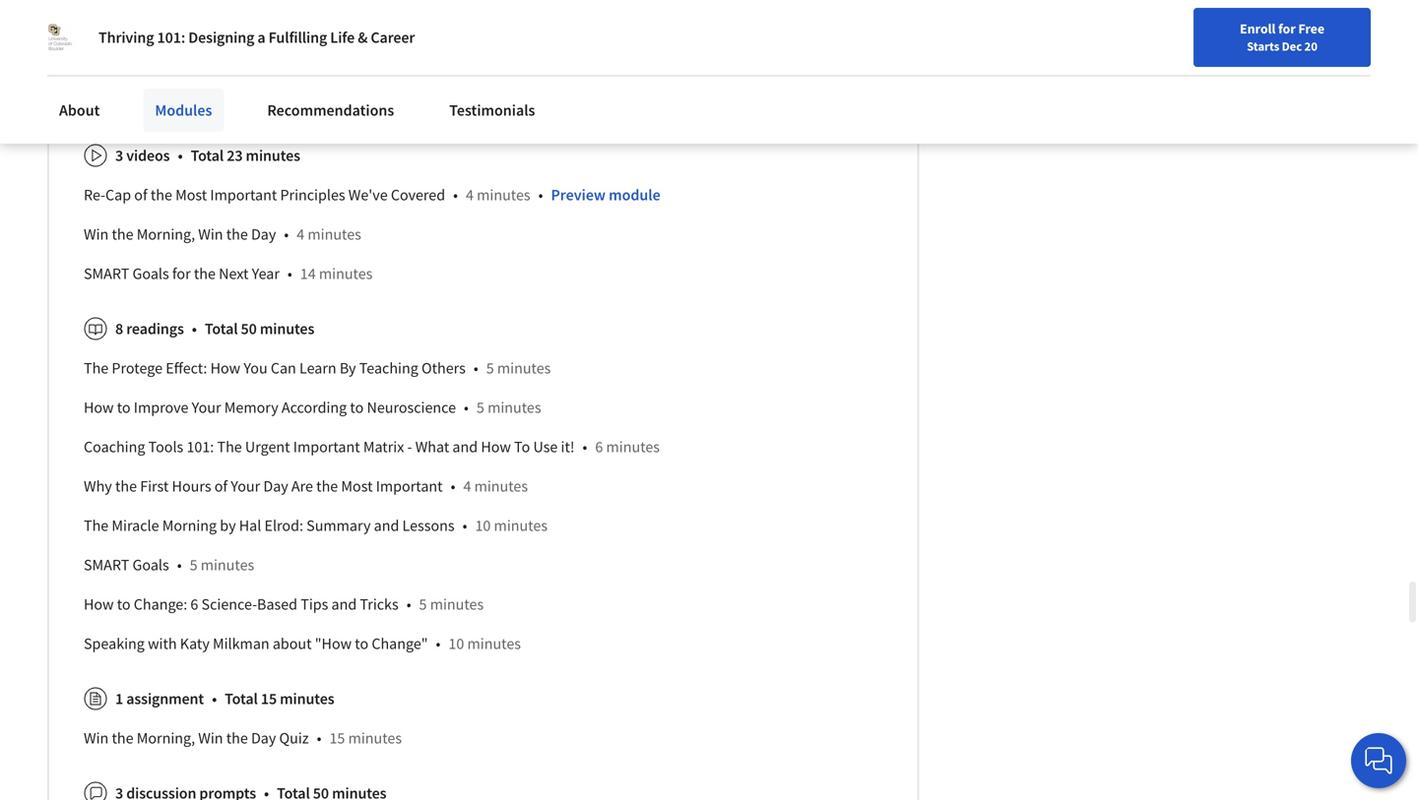 Task type: describe. For each thing, give the bounding box(es) containing it.
university of colorado boulder image
[[47, 24, 75, 51]]

the miracle morning by hal elrod: summary and lessons • 10 minutes
[[84, 516, 548, 536]]

the for effect:
[[84, 359, 109, 378]]

the right the cap
[[151, 185, 172, 205]]

teaching
[[359, 359, 418, 378]]

memory
[[224, 398, 278, 418]]

hide info about module content button
[[76, 81, 305, 116]]

1 vertical spatial 15
[[329, 729, 345, 749]]

day for •
[[251, 225, 276, 244]]

to
[[514, 438, 530, 457]]

• left '14'
[[288, 264, 292, 284]]

enroll
[[1240, 20, 1276, 37]]

to left change:
[[117, 595, 131, 615]]

"how
[[315, 635, 352, 654]]

the protege effect: how you can learn by teaching others • 5 minutes
[[84, 359, 551, 378]]

change"
[[372, 635, 428, 654]]

by
[[220, 516, 236, 536]]

2 vertical spatial 4
[[463, 477, 471, 497]]

elrod:
[[264, 516, 303, 536]]

2 vertical spatial important
[[376, 477, 443, 497]]

hide
[[107, 90, 135, 108]]

modules
[[155, 100, 212, 120]]

use
[[533, 438, 558, 457]]

assignment
[[126, 690, 204, 709]]

the for morning
[[84, 516, 109, 536]]

effect:
[[166, 359, 207, 378]]

0 vertical spatial and
[[453, 438, 478, 457]]

total for total 23 minutes
[[191, 146, 224, 166]]

coaching
[[84, 438, 145, 457]]

thriving
[[98, 28, 154, 47]]

morning
[[162, 516, 217, 536]]

thriving 101: designing a fulfilling life & career
[[98, 28, 415, 47]]

1 videos from the top
[[126, 44, 169, 63]]

first
[[140, 477, 169, 497]]

important for urgent
[[293, 438, 360, 457]]

we've
[[348, 185, 388, 205]]

fulfilling
[[269, 28, 327, 47]]

year
[[252, 264, 280, 284]]

the right the why
[[115, 477, 137, 497]]

miracle
[[112, 516, 159, 536]]

20
[[1305, 38, 1318, 54]]

-
[[407, 438, 412, 457]]

how to change: 6 science-based tips and tricks • 5 minutes
[[84, 595, 484, 615]]

the left next
[[194, 264, 216, 284]]

• up effect:
[[192, 319, 197, 339]]

smart for smart goals
[[84, 556, 129, 575]]

urgent
[[245, 438, 290, 457]]

smart for smart goals for the next year
[[84, 264, 129, 284]]

• down modules link
[[178, 146, 183, 166]]

free
[[1299, 20, 1325, 37]]

cap
[[105, 185, 131, 205]]

neuroscience
[[367, 398, 456, 418]]

protege
[[112, 359, 163, 378]]

change:
[[134, 595, 187, 615]]

quiz
[[279, 729, 309, 749]]

re-cap of the most important principles we've covered • 4 minutes • preview module
[[84, 185, 661, 205]]

what
[[415, 438, 449, 457]]

about inside hide info about module content region
[[273, 635, 312, 654]]

speaking with katy milkman about "how to change" • 10 minutes
[[84, 635, 521, 654]]

8 readings inside hide info about module content region
[[115, 319, 184, 339]]

principles
[[280, 185, 345, 205]]

3 videos inside hide info about module content region
[[115, 146, 170, 166]]

about inside hide info about module content dropdown button
[[164, 90, 199, 108]]

about
[[59, 100, 100, 120]]

the right are
[[316, 477, 338, 497]]

with
[[148, 635, 177, 654]]

preview module link
[[551, 185, 661, 205]]

and for the miracle morning by hal elrod: summary and lessons
[[374, 516, 399, 536]]

how left you
[[210, 359, 240, 378]]

dec
[[1282, 38, 1302, 54]]

1 vertical spatial day
[[263, 477, 288, 497]]

tools
[[148, 438, 183, 457]]

1
[[115, 690, 123, 709]]

1 horizontal spatial readings
[[243, 44, 300, 63]]

can
[[271, 359, 296, 378]]

a
[[257, 28, 266, 47]]

important for most
[[210, 185, 277, 205]]

according
[[282, 398, 347, 418]]

how up speaking
[[84, 595, 114, 615]]

tips
[[301, 595, 328, 615]]

0 vertical spatial 8
[[232, 44, 240, 63]]

coursera image
[[24, 16, 149, 48]]

smart goals for the next year • 14 minutes
[[84, 264, 373, 284]]

win the morning, win the day quiz • 15 minutes
[[84, 729, 402, 749]]

hal
[[239, 516, 261, 536]]

coaching tools 101: the urgent important matrix - what and how to use it! • 6 minutes
[[84, 438, 660, 457]]

lessons
[[402, 516, 455, 536]]

win the morning, win the day • 4 minutes
[[84, 225, 361, 244]]

• right lessons
[[463, 516, 467, 536]]

1 3 from the top
[[115, 44, 123, 63]]

win up 'smart goals for the next year • 14 minutes'
[[198, 225, 223, 244]]

0 vertical spatial 15
[[261, 690, 277, 709]]

0 horizontal spatial 101:
[[157, 28, 185, 47]]

others
[[422, 359, 466, 378]]

for inside hide info about module content region
[[172, 264, 191, 284]]

1 vertical spatial 10
[[449, 635, 464, 654]]

why
[[84, 477, 112, 497]]

testimonials
[[449, 100, 535, 120]]

re-
[[84, 185, 105, 205]]

hide info about module content
[[107, 90, 297, 108]]

content
[[250, 90, 297, 108]]

1 vertical spatial of
[[214, 477, 228, 497]]

0 horizontal spatial your
[[192, 398, 221, 418]]

videos inside hide info about module content region
[[126, 146, 170, 166]]

how left the to
[[481, 438, 511, 457]]

goals for for
[[133, 264, 169, 284]]

how to improve your memory according to neuroscience • 5 minutes
[[84, 398, 541, 418]]

info about module content element
[[76, 73, 883, 801]]

win down assignment
[[198, 729, 223, 749]]

0 vertical spatial 6
[[595, 438, 603, 457]]

the down 1
[[112, 729, 133, 749]]

to right "how
[[355, 635, 369, 654]]

• total 23 minutes
[[178, 146, 300, 166]]

why the first hours of your day are the most important • 4 minutes
[[84, 477, 528, 497]]

• down 'morning'
[[177, 556, 182, 575]]

career
[[371, 28, 415, 47]]

1 horizontal spatial most
[[341, 477, 373, 497]]

• left preview
[[538, 185, 543, 205]]

• up lessons
[[451, 477, 456, 497]]

enroll for free starts dec 20
[[1240, 20, 1325, 54]]

• right others
[[474, 359, 478, 378]]

3 inside hide info about module content region
[[115, 146, 123, 166]]



Task type: vqa. For each thing, say whether or not it's contained in the screenshot.


Task type: locate. For each thing, give the bounding box(es) containing it.
goals for •
[[133, 556, 169, 575]]

0 vertical spatial morning,
[[137, 225, 195, 244]]

1 vertical spatial 3
[[115, 146, 123, 166]]

goals up change:
[[133, 556, 169, 575]]

the left "protege"
[[84, 359, 109, 378]]

None search field
[[281, 12, 606, 52]]

1 vertical spatial 4
[[297, 225, 305, 244]]

win
[[84, 225, 109, 244], [198, 225, 223, 244], [84, 729, 109, 749], [198, 729, 223, 749]]

0 vertical spatial 8 readings
[[232, 44, 300, 63]]

recommendations
[[267, 100, 394, 120]]

8 readings up 'content' at the left of the page
[[232, 44, 300, 63]]

1 vertical spatial smart
[[84, 556, 129, 575]]

0 vertical spatial 3 videos
[[115, 44, 169, 63]]

1 assignment
[[115, 690, 204, 709]]

starts
[[1247, 38, 1280, 54]]

total left 50
[[205, 319, 238, 339]]

0 horizontal spatial 6
[[190, 595, 198, 615]]

designing
[[188, 28, 254, 47]]

0 vertical spatial the
[[84, 359, 109, 378]]

1 horizontal spatial about
[[273, 635, 312, 654]]

readings up "protege"
[[126, 319, 184, 339]]

of right the cap
[[134, 185, 147, 205]]

0 vertical spatial day
[[251, 225, 276, 244]]

8 readings up "protege"
[[115, 319, 184, 339]]

total for total 15 minutes
[[225, 690, 258, 709]]

it!
[[561, 438, 575, 457]]

total up win the morning, win the day quiz • 15 minutes
[[225, 690, 258, 709]]

1 vertical spatial and
[[374, 516, 399, 536]]

• total 50 minutes
[[192, 319, 314, 339]]

your down effect:
[[192, 398, 221, 418]]

life
[[330, 28, 355, 47]]

8 left a
[[232, 44, 240, 63]]

2 vertical spatial the
[[84, 516, 109, 536]]

smart down the cap
[[84, 264, 129, 284]]

important down -
[[376, 477, 443, 497]]

science-
[[201, 595, 257, 615]]

0 vertical spatial smart
[[84, 264, 129, 284]]

1 vertical spatial the
[[217, 438, 242, 457]]

0 horizontal spatial important
[[210, 185, 277, 205]]

module
[[202, 90, 248, 108], [609, 185, 661, 205]]

0 vertical spatial module
[[202, 90, 248, 108]]

0 vertical spatial readings
[[243, 44, 300, 63]]

most up win the morning, win the day • 4 minutes
[[175, 185, 207, 205]]

• down principles
[[284, 225, 289, 244]]

of right hours at the left of page
[[214, 477, 228, 497]]

1 horizontal spatial 101:
[[187, 438, 214, 457]]

2 3 videos from the top
[[115, 146, 170, 166]]

morning, up 'smart goals for the next year • 14 minutes'
[[137, 225, 195, 244]]

speaking
[[84, 635, 145, 654]]

1 vertical spatial 8
[[115, 319, 123, 339]]

&
[[358, 28, 368, 47]]

0 vertical spatial videos
[[126, 44, 169, 63]]

14
[[300, 264, 316, 284]]

1 horizontal spatial your
[[231, 477, 260, 497]]

goals down win the morning, win the day • 4 minutes
[[133, 264, 169, 284]]

101: right tools
[[187, 438, 214, 457]]

6 right change:
[[190, 595, 198, 615]]

day left "quiz"
[[251, 729, 276, 749]]

day for quiz
[[251, 729, 276, 749]]

and left lessons
[[374, 516, 399, 536]]

4
[[466, 185, 474, 205], [297, 225, 305, 244], [463, 477, 471, 497]]

2 goals from the top
[[133, 556, 169, 575]]

milkman
[[213, 635, 270, 654]]

hide info about module content region
[[84, 128, 883, 801]]

chat with us image
[[1363, 746, 1395, 777]]

0 horizontal spatial about
[[164, 90, 199, 108]]

101: right thriving
[[157, 28, 185, 47]]

1 horizontal spatial of
[[214, 477, 228, 497]]

10
[[475, 516, 491, 536], [449, 635, 464, 654]]

and right what
[[453, 438, 478, 457]]

0 vertical spatial important
[[210, 185, 277, 205]]

minutes
[[246, 146, 300, 166], [477, 185, 531, 205], [308, 225, 361, 244], [319, 264, 373, 284], [260, 319, 314, 339], [497, 359, 551, 378], [488, 398, 541, 418], [606, 438, 660, 457], [474, 477, 528, 497], [494, 516, 548, 536], [201, 556, 254, 575], [430, 595, 484, 615], [467, 635, 521, 654], [280, 690, 334, 709], [348, 729, 402, 749]]

1 3 videos from the top
[[115, 44, 169, 63]]

1 smart from the top
[[84, 264, 129, 284]]

0 horizontal spatial 8 readings
[[115, 319, 184, 339]]

module left 'content' at the left of the page
[[202, 90, 248, 108]]

3 videos up info
[[115, 44, 169, 63]]

testimonials link
[[438, 89, 547, 132]]

1 horizontal spatial and
[[374, 516, 399, 536]]

1 vertical spatial videos
[[126, 146, 170, 166]]

for inside enroll for free starts dec 20
[[1279, 20, 1296, 37]]

0 vertical spatial of
[[134, 185, 147, 205]]

1 horizontal spatial 8
[[232, 44, 240, 63]]

1 goals from the top
[[133, 264, 169, 284]]

and for how to change: 6 science-based tips and tricks
[[331, 595, 357, 615]]

based
[[257, 595, 298, 615]]

23
[[227, 146, 243, 166]]

3 up the hide
[[115, 44, 123, 63]]

0 vertical spatial 10
[[475, 516, 491, 536]]

0 horizontal spatial 15
[[261, 690, 277, 709]]

0 vertical spatial most
[[175, 185, 207, 205]]

win down re-
[[84, 225, 109, 244]]

2 horizontal spatial and
[[453, 438, 478, 457]]

1 vertical spatial for
[[172, 264, 191, 284]]

6 right it!
[[595, 438, 603, 457]]

1 vertical spatial module
[[609, 185, 661, 205]]

• up win the morning, win the day quiz • 15 minutes
[[212, 690, 217, 709]]

•
[[178, 146, 183, 166], [453, 185, 458, 205], [538, 185, 543, 205], [284, 225, 289, 244], [288, 264, 292, 284], [192, 319, 197, 339], [474, 359, 478, 378], [464, 398, 469, 418], [583, 438, 587, 457], [451, 477, 456, 497], [463, 516, 467, 536], [177, 556, 182, 575], [406, 595, 411, 615], [436, 635, 441, 654], [212, 690, 217, 709], [317, 729, 322, 749]]

50
[[241, 319, 257, 339]]

1 vertical spatial important
[[293, 438, 360, 457]]

1 vertical spatial most
[[341, 477, 373, 497]]

summary
[[306, 516, 371, 536]]

win down speaking
[[84, 729, 109, 749]]

1 horizontal spatial 8 readings
[[232, 44, 300, 63]]

total for total 50 minutes
[[205, 319, 238, 339]]

about down how to change: 6 science-based tips and tricks • 5 minutes
[[273, 635, 312, 654]]

your up hal
[[231, 477, 260, 497]]

10 right lessons
[[475, 516, 491, 536]]

1 horizontal spatial module
[[609, 185, 661, 205]]

• right change"
[[436, 635, 441, 654]]

0 vertical spatial your
[[192, 398, 221, 418]]

recommendations link
[[255, 89, 406, 132]]

module right preview
[[609, 185, 661, 205]]

the down • total 15 minutes
[[226, 729, 248, 749]]

the down the cap
[[112, 225, 133, 244]]

2 vertical spatial total
[[225, 690, 258, 709]]

15 up win the morning, win the day quiz • 15 minutes
[[261, 690, 277, 709]]

• right tricks
[[406, 595, 411, 615]]

covered
[[391, 185, 445, 205]]

0 horizontal spatial 8
[[115, 319, 123, 339]]

2 smart from the top
[[84, 556, 129, 575]]

3 up the cap
[[115, 146, 123, 166]]

1 vertical spatial 3 videos
[[115, 146, 170, 166]]

0 horizontal spatial most
[[175, 185, 207, 205]]

1 horizontal spatial 10
[[475, 516, 491, 536]]

readings up 'content' at the left of the page
[[243, 44, 300, 63]]

2 3 from the top
[[115, 146, 123, 166]]

module inside dropdown button
[[202, 90, 248, 108]]

to
[[117, 398, 131, 418], [350, 398, 364, 418], [117, 595, 131, 615], [355, 635, 369, 654]]

readings
[[243, 44, 300, 63], [126, 319, 184, 339]]

• right "quiz"
[[317, 729, 322, 749]]

1 horizontal spatial important
[[293, 438, 360, 457]]

3 videos up the cap
[[115, 146, 170, 166]]

morning,
[[137, 225, 195, 244], [137, 729, 195, 749]]

to left improve
[[117, 398, 131, 418]]

are
[[291, 477, 313, 497]]

0 horizontal spatial of
[[134, 185, 147, 205]]

0 vertical spatial for
[[1279, 20, 1296, 37]]

matrix
[[363, 438, 404, 457]]

videos up info
[[126, 44, 169, 63]]

the
[[151, 185, 172, 205], [112, 225, 133, 244], [226, 225, 248, 244], [194, 264, 216, 284], [115, 477, 137, 497], [316, 477, 338, 497], [112, 729, 133, 749], [226, 729, 248, 749]]

1 horizontal spatial 15
[[329, 729, 345, 749]]

morning, for win the morning, win the day
[[137, 225, 195, 244]]

0 vertical spatial goals
[[133, 264, 169, 284]]

• down others
[[464, 398, 469, 418]]

how
[[210, 359, 240, 378], [84, 398, 114, 418], [481, 438, 511, 457], [84, 595, 114, 615]]

goals
[[133, 264, 169, 284], [133, 556, 169, 575]]

0 vertical spatial 3
[[115, 44, 123, 63]]

day up year
[[251, 225, 276, 244]]

day left are
[[263, 477, 288, 497]]

2 videos from the top
[[126, 146, 170, 166]]

for left next
[[172, 264, 191, 284]]

0 vertical spatial 4
[[466, 185, 474, 205]]

for
[[1279, 20, 1296, 37], [172, 264, 191, 284]]

0 vertical spatial 101:
[[157, 28, 185, 47]]

0 horizontal spatial and
[[331, 595, 357, 615]]

for up dec
[[1279, 20, 1296, 37]]

• right the covered
[[453, 185, 458, 205]]

most down coaching tools 101: the urgent important matrix - what and how to use it! • 6 minutes
[[341, 477, 373, 497]]

5
[[486, 359, 494, 378], [477, 398, 484, 418], [190, 556, 198, 575], [419, 595, 427, 615]]

1 morning, from the top
[[137, 225, 195, 244]]

next
[[219, 264, 249, 284]]

videos up the cap
[[126, 146, 170, 166]]

total
[[191, 146, 224, 166], [205, 319, 238, 339], [225, 690, 258, 709]]

101: inside hide info about module content region
[[187, 438, 214, 457]]

about link
[[47, 89, 112, 132]]

to down by
[[350, 398, 364, 418]]

important down • total 23 minutes
[[210, 185, 277, 205]]

1 vertical spatial 8 readings
[[115, 319, 184, 339]]

and right 'tips'
[[331, 595, 357, 615]]

8 up "protege"
[[115, 319, 123, 339]]

about right info
[[164, 90, 199, 108]]

module inside region
[[609, 185, 661, 205]]

smart goals • 5 minutes
[[84, 556, 254, 575]]

how up coaching
[[84, 398, 114, 418]]

1 vertical spatial readings
[[126, 319, 184, 339]]

0 horizontal spatial for
[[172, 264, 191, 284]]

info
[[138, 90, 161, 108]]

• total 15 minutes
[[212, 690, 334, 709]]

katy
[[180, 635, 210, 654]]

readings inside hide info about module content region
[[126, 319, 184, 339]]

your
[[192, 398, 221, 418], [231, 477, 260, 497]]

1 vertical spatial 101:
[[187, 438, 214, 457]]

1 vertical spatial total
[[205, 319, 238, 339]]

tricks
[[360, 595, 399, 615]]

morning, down assignment
[[137, 729, 195, 749]]

6
[[595, 438, 603, 457], [190, 595, 198, 615]]

• right it!
[[583, 438, 587, 457]]

15 right "quiz"
[[329, 729, 345, 749]]

1 horizontal spatial 6
[[595, 438, 603, 457]]

important down the according at the left
[[293, 438, 360, 457]]

101:
[[157, 28, 185, 47], [187, 438, 214, 457]]

the left urgent
[[217, 438, 242, 457]]

morning, for win the morning, win the day quiz
[[137, 729, 195, 749]]

0 vertical spatial total
[[191, 146, 224, 166]]

8
[[232, 44, 240, 63], [115, 319, 123, 339]]

videos
[[126, 44, 169, 63], [126, 146, 170, 166]]

day
[[251, 225, 276, 244], [263, 477, 288, 497], [251, 729, 276, 749]]

1 vertical spatial morning,
[[137, 729, 195, 749]]

10 right change"
[[449, 635, 464, 654]]

total left 23
[[191, 146, 224, 166]]

1 vertical spatial 6
[[190, 595, 198, 615]]

2 horizontal spatial important
[[376, 477, 443, 497]]

of
[[134, 185, 147, 205], [214, 477, 228, 497]]

about
[[164, 90, 199, 108], [273, 635, 312, 654]]

1 vertical spatial goals
[[133, 556, 169, 575]]

1 horizontal spatial for
[[1279, 20, 1296, 37]]

0 horizontal spatial readings
[[126, 319, 184, 339]]

8 inside hide info about module content region
[[115, 319, 123, 339]]

the left miracle
[[84, 516, 109, 536]]

2 vertical spatial day
[[251, 729, 276, 749]]

menu item
[[1063, 20, 1190, 84]]

1 vertical spatial your
[[231, 477, 260, 497]]

by
[[340, 359, 356, 378]]

0 vertical spatial about
[[164, 90, 199, 108]]

you
[[244, 359, 268, 378]]

8 readings
[[232, 44, 300, 63], [115, 319, 184, 339]]

0 horizontal spatial 10
[[449, 635, 464, 654]]

learn
[[299, 359, 337, 378]]

hours
[[172, 477, 211, 497]]

15
[[261, 690, 277, 709], [329, 729, 345, 749]]

preview
[[551, 185, 606, 205]]

2 morning, from the top
[[137, 729, 195, 749]]

improve
[[134, 398, 189, 418]]

modules link
[[143, 89, 224, 132]]

2 vertical spatial and
[[331, 595, 357, 615]]

1 vertical spatial about
[[273, 635, 312, 654]]

0 horizontal spatial module
[[202, 90, 248, 108]]

smart down miracle
[[84, 556, 129, 575]]

the up next
[[226, 225, 248, 244]]

important
[[210, 185, 277, 205], [293, 438, 360, 457], [376, 477, 443, 497]]



